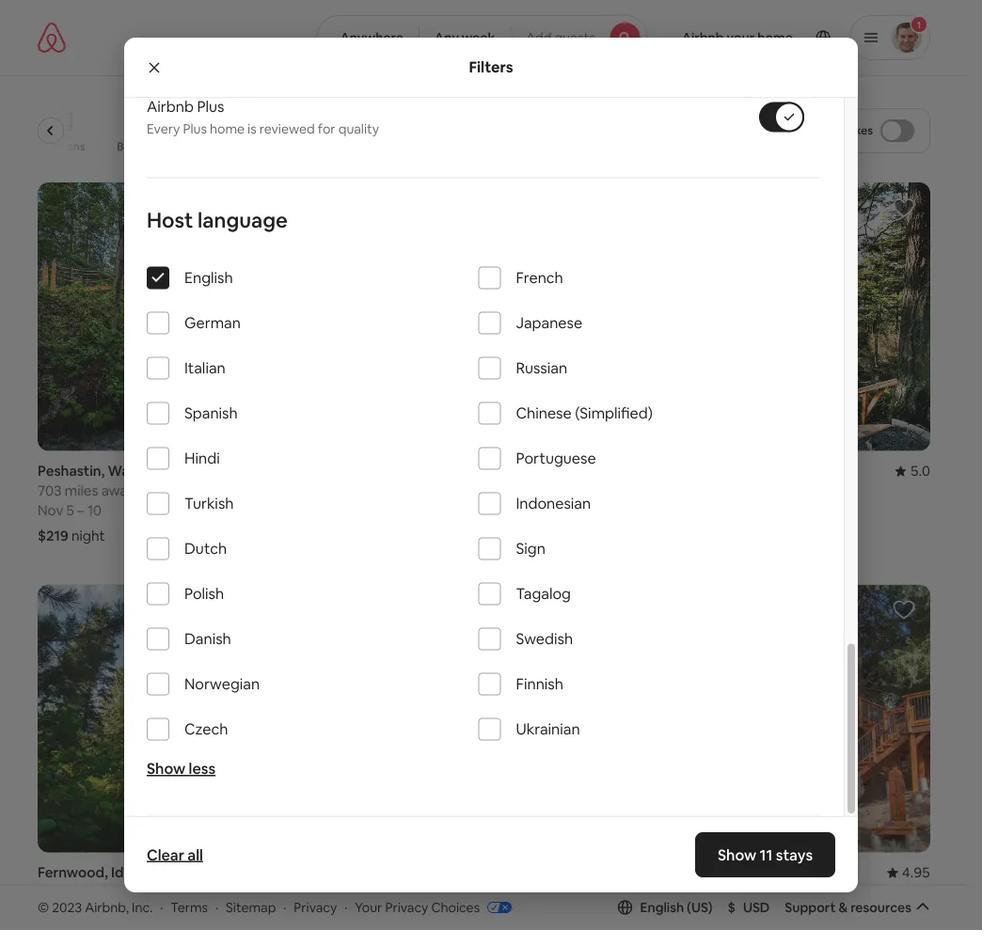 Task type: vqa. For each thing, say whether or not it's contained in the screenshot.
search box containing Anywhere
yes



Task type: locate. For each thing, give the bounding box(es) containing it.
nov for nov 26 – dec 1
[[648, 903, 673, 921]]

washington
[[108, 462, 188, 480], [435, 462, 515, 480]]

your privacy choices
[[355, 899, 480, 916]]

nov down "748"
[[343, 903, 368, 921]]

show inside button
[[440, 816, 474, 833]]

0 horizontal spatial 1
[[371, 903, 377, 921]]

host
[[147, 207, 193, 234]]

add guests
[[526, 29, 595, 46]]

chinese
[[516, 404, 572, 423]]

group
[[35, 94, 608, 167], [38, 182, 320, 451], [343, 182, 625, 451], [648, 182, 930, 451], [38, 584, 320, 853], [343, 584, 625, 853], [648, 584, 930, 853]]

less
[[189, 759, 216, 779]]

1 left usd
[[735, 903, 741, 921]]

add guests button
[[510, 15, 648, 60]]

1 horizontal spatial washington
[[435, 462, 515, 480]]

resources
[[850, 899, 911, 916]]

1 vertical spatial english
[[640, 899, 684, 916]]

english (us)
[[640, 899, 713, 916]]

group for sooke, canada
[[648, 584, 930, 853]]

– right 3
[[78, 903, 85, 921]]

2 1 from the left
[[735, 903, 741, 921]]

miles down peshastin,
[[65, 481, 98, 500]]

0 horizontal spatial washington
[[108, 462, 188, 480]]

1 horizontal spatial english
[[640, 899, 684, 916]]

miles up 6
[[369, 883, 403, 902]]

4.95
[[902, 864, 930, 882]]

1
[[371, 903, 377, 921], [735, 903, 741, 921]]

1 vertical spatial show
[[440, 816, 474, 833]]

away for peshastin,
[[101, 481, 135, 500]]

1 horizontal spatial dec
[[706, 903, 732, 921]]

0 horizontal spatial show
[[147, 759, 185, 779]]

map
[[477, 816, 505, 833]]

0 horizontal spatial nov
[[38, 501, 63, 520]]

port
[[343, 462, 371, 480]]

idaho
[[111, 864, 148, 882]]

english inside the filters dialog
[[184, 268, 233, 288]]

1 washington from the left
[[108, 462, 188, 480]]

turkish
[[184, 494, 234, 513]]

sign
[[516, 539, 545, 559]]

stays
[[776, 845, 813, 864]]

3 · from the left
[[283, 899, 286, 916]]

washington up turkish
[[108, 462, 188, 480]]

miles up 26
[[675, 883, 708, 902]]

inc.
[[132, 899, 153, 916]]

away inside peshastin, washington 703 miles away nov 5 – 10 $219 night
[[101, 481, 135, 500]]

clear all button
[[137, 836, 212, 874]]

nov for nov 5 – 10
[[38, 501, 63, 520]]

english down "sooke,"
[[640, 899, 684, 916]]

nov inside 748 miles away nov 1 – 6
[[343, 903, 368, 921]]

show left 11
[[718, 845, 756, 864]]

before
[[806, 123, 842, 138]]

add to wishlist: sooke, canada image
[[893, 599, 915, 621]]

all
[[187, 845, 203, 864]]

4.87
[[597, 462, 625, 480]]

734
[[38, 883, 61, 902]]

terms link
[[171, 899, 208, 916]]

total
[[778, 123, 803, 138]]

nov
[[38, 501, 63, 520], [343, 903, 368, 921], [648, 903, 673, 921]]

©
[[38, 899, 49, 916]]

show 11 stays
[[718, 845, 813, 864]]

plus right 'every'
[[183, 120, 207, 137]]

washington right angeles,
[[435, 462, 515, 480]]

· right terms "link"
[[215, 899, 218, 916]]

·
[[160, 899, 163, 916], [215, 899, 218, 916], [283, 899, 286, 916], [344, 899, 347, 916]]

is
[[247, 120, 256, 137]]

1 horizontal spatial privacy
[[385, 899, 428, 916]]

washington inside peshastin, washington 703 miles away nov 5 – 10 $219 night
[[108, 462, 188, 480]]

english up german
[[184, 268, 233, 288]]

privacy
[[294, 899, 337, 916], [385, 899, 428, 916]]

1 inside 748 miles away nov 1 – 6
[[371, 903, 377, 921]]

home
[[210, 120, 245, 137]]

2 horizontal spatial nov
[[648, 903, 673, 921]]

plus
[[197, 97, 224, 116], [183, 120, 207, 137]]

1 horizontal spatial nov
[[343, 903, 368, 921]]

away inside 748 miles away nov 1 – 6
[[406, 883, 439, 902]]

miles inside "sooke, canada 769 miles away nov 26 – dec 1"
[[675, 883, 708, 902]]

1 horizontal spatial 1
[[735, 903, 741, 921]]

2023
[[52, 899, 82, 916]]

1 vertical spatial plus
[[183, 120, 207, 137]]

amazing
[[290, 139, 337, 154]]

(us)
[[687, 899, 713, 916]]

mansions
[[36, 139, 86, 154]]

1 horizontal spatial show
[[440, 816, 474, 833]]

– inside "sooke, canada 769 miles away nov 26 – dec 1"
[[696, 903, 703, 921]]

1 left 6
[[371, 903, 377, 921]]

dec right 26
[[706, 903, 732, 921]]

miles down 'fernwood,'
[[65, 883, 98, 902]]

beachfront
[[117, 139, 177, 154]]

canada
[[696, 864, 747, 882]]

miles inside fernwood, idaho 734 miles away dec 3 – 8
[[65, 883, 98, 902]]

0 horizontal spatial dec
[[38, 903, 64, 921]]

– right the 5
[[77, 501, 84, 520]]

none search field containing anywhere
[[316, 15, 648, 60]]

4 · from the left
[[344, 899, 347, 916]]

privacy left "748"
[[294, 899, 337, 916]]

away for fernwood,
[[101, 883, 134, 902]]

2 vertical spatial show
[[718, 845, 756, 864]]

usd
[[743, 899, 770, 916]]

1 inside "sooke, canada 769 miles away nov 26 – dec 1"
[[735, 903, 741, 921]]

group for port angeles, washington
[[343, 182, 625, 451]]

any week
[[434, 29, 495, 46]]

sooke,
[[648, 864, 693, 882]]

indonesian
[[516, 494, 591, 513]]

0 horizontal spatial english
[[184, 268, 233, 288]]

show
[[147, 759, 185, 779], [440, 816, 474, 833], [718, 845, 756, 864]]

nov inside peshastin, washington 703 miles away nov 5 – 10 $219 night
[[38, 501, 63, 520]]

0 vertical spatial english
[[184, 268, 233, 288]]

airbnb,
[[85, 899, 129, 916]]

nov down 769
[[648, 903, 673, 921]]

english
[[184, 268, 233, 288], [640, 899, 684, 916]]

display
[[737, 123, 776, 138]]

· left 'your'
[[344, 899, 347, 916]]

group for 748 miles away
[[343, 584, 625, 853]]

every
[[147, 120, 180, 137]]

show map button
[[422, 802, 546, 847]]

norwegian
[[184, 675, 260, 694]]

· right inc.
[[160, 899, 163, 916]]

taxes
[[844, 123, 873, 138]]

0 horizontal spatial privacy
[[294, 899, 337, 916]]

· left privacy link in the left bottom of the page
[[283, 899, 286, 916]]

nov down 703
[[38, 501, 63, 520]]

– left 6
[[380, 903, 387, 921]]

privacy right 'your'
[[385, 899, 428, 916]]

miles inside peshastin, washington 703 miles away nov 5 – 10 $219 night
[[65, 481, 98, 500]]

show for show 11 stays
[[718, 845, 756, 864]]

1 dec from the left
[[38, 903, 64, 921]]

show left less
[[147, 759, 185, 779]]

nov inside "sooke, canada 769 miles away nov 26 – dec 1"
[[648, 903, 673, 921]]

4.95 out of 5 average rating image
[[887, 864, 930, 882]]

dec down 734
[[38, 903, 64, 921]]

– inside fernwood, idaho 734 miles away dec 3 – 8
[[78, 903, 85, 921]]

None search field
[[316, 15, 648, 60]]

– right 26
[[696, 903, 703, 921]]

2 horizontal spatial show
[[718, 845, 756, 864]]

miles inside 748 miles away nov 1 – 6
[[369, 883, 403, 902]]

10
[[87, 501, 102, 520]]

– for 734
[[78, 903, 85, 921]]

danish
[[184, 630, 231, 649]]

for
[[318, 120, 335, 137]]

away inside fernwood, idaho 734 miles away dec 3 – 8
[[101, 883, 134, 902]]

– inside peshastin, washington 703 miles away nov 5 – 10 $219 night
[[77, 501, 84, 520]]

anywhere button
[[316, 15, 419, 60]]

amazing pools
[[290, 139, 368, 154]]

anywhere
[[340, 29, 403, 46]]

sooke, canada 769 miles away nov 26 – dec 1
[[648, 864, 747, 921]]

1 1 from the left
[[371, 903, 377, 921]]

quality
[[338, 120, 379, 137]]

finnish
[[516, 675, 563, 694]]

0 vertical spatial show
[[147, 759, 185, 779]]

polish
[[184, 584, 224, 604]]

2 dec from the left
[[706, 903, 732, 921]]

away inside "sooke, canada 769 miles away nov 26 – dec 1"
[[711, 883, 745, 902]]

dec
[[38, 903, 64, 921], [706, 903, 732, 921]]

away for sooke,
[[711, 883, 745, 902]]

2 privacy from the left
[[385, 899, 428, 916]]

show left 'map'
[[440, 816, 474, 833]]

week
[[462, 29, 495, 46]]

show for show map
[[440, 816, 474, 833]]

group for peshastin, washington
[[38, 182, 320, 451]]

fernwood,
[[38, 864, 108, 882]]

$ usd
[[728, 899, 770, 916]]

– for 703
[[77, 501, 84, 520]]

plus up home
[[197, 97, 224, 116]]



Task type: describe. For each thing, give the bounding box(es) containing it.
© 2023 airbnb, inc. ·
[[38, 899, 163, 916]]

czech
[[184, 720, 228, 739]]

support & resources
[[785, 899, 911, 916]]

$
[[728, 899, 736, 916]]

filters
[[469, 57, 513, 77]]

– for 769
[[696, 903, 703, 921]]

dec inside fernwood, idaho 734 miles away dec 3 – 8
[[38, 903, 64, 921]]

sitemap link
[[226, 899, 276, 916]]

chinese (simplified)
[[516, 404, 653, 423]]

privacy link
[[294, 899, 337, 916]]

4.87 out of 5 average rating image
[[582, 462, 625, 480]]

your privacy choices link
[[355, 899, 512, 917]]

english for english (us)
[[640, 899, 684, 916]]

add
[[526, 29, 552, 46]]

2 washington from the left
[[435, 462, 515, 480]]

support
[[785, 899, 836, 916]]

2 · from the left
[[215, 899, 218, 916]]

privacy inside your privacy choices "link"
[[385, 899, 428, 916]]

703
[[38, 481, 62, 500]]

769
[[648, 883, 672, 902]]

dec inside "sooke, canada 769 miles away nov 26 – dec 1"
[[706, 903, 732, 921]]

sitemap
[[226, 899, 276, 916]]

language
[[198, 207, 288, 234]]

italian
[[184, 359, 225, 378]]

5
[[66, 501, 74, 520]]

group for fernwood, idaho
[[38, 584, 320, 853]]

support & resources button
[[785, 899, 930, 916]]

peshastin, washington 703 miles away nov 5 – 10 $219 night
[[38, 462, 188, 545]]

show map
[[440, 816, 505, 833]]

5.0
[[910, 462, 930, 480]]

– inside 748 miles away nov 1 – 6
[[380, 903, 387, 921]]

group containing mansions
[[35, 94, 608, 167]]

1 privacy from the left
[[294, 899, 337, 916]]

hindi
[[184, 449, 220, 468]]

8
[[88, 903, 96, 921]]

(simplified)
[[575, 404, 653, 423]]

5.0 out of 5 average rating image
[[895, 462, 930, 480]]

display total before taxes button
[[721, 108, 930, 153]]

any week button
[[418, 15, 511, 60]]

port angeles, washington
[[343, 462, 515, 480]]

1 · from the left
[[160, 899, 163, 916]]

clear all
[[147, 845, 203, 864]]

english for english
[[184, 268, 233, 288]]

night
[[71, 527, 105, 545]]

miles for 769
[[675, 883, 708, 902]]

miles for 734
[[65, 883, 98, 902]]

spanish
[[184, 404, 238, 423]]

display total before taxes
[[737, 123, 873, 138]]

3
[[67, 903, 75, 921]]

show less button
[[147, 759, 216, 779]]

guests
[[554, 29, 595, 46]]

$219
[[38, 527, 68, 545]]

miles for 703
[[65, 481, 98, 500]]

airbnb plus every plus home is reviewed for quality
[[147, 97, 379, 137]]

host language
[[147, 207, 288, 234]]

german
[[184, 313, 241, 333]]

filters dialog
[[124, 0, 858, 893]]

748 miles away nov 1 – 6
[[343, 883, 439, 921]]

show less
[[147, 759, 216, 779]]

russian
[[516, 359, 567, 378]]

clear
[[147, 845, 184, 864]]

choices
[[431, 899, 480, 916]]

angeles,
[[374, 462, 432, 480]]

11
[[760, 845, 773, 864]]

748
[[343, 883, 366, 902]]

add to wishlist: coupeville, washington image
[[893, 197, 915, 219]]

french
[[516, 268, 563, 288]]

26
[[677, 903, 693, 921]]

show 11 stays link
[[695, 832, 835, 878]]

pools
[[339, 139, 368, 154]]

tagalog
[[516, 584, 571, 604]]

add to wishlist: peshastin, washington image
[[283, 197, 305, 219]]

terms
[[171, 899, 208, 916]]

japanese
[[516, 313, 582, 333]]

0 vertical spatial plus
[[197, 97, 224, 116]]

&
[[839, 899, 848, 916]]

show for show less
[[147, 759, 185, 779]]

portuguese
[[516, 449, 596, 468]]

ukrainian
[[516, 720, 580, 739]]

profile element
[[670, 0, 930, 75]]

peshastin,
[[38, 462, 105, 480]]

your
[[355, 899, 382, 916]]

terms · sitemap · privacy
[[171, 899, 337, 916]]



